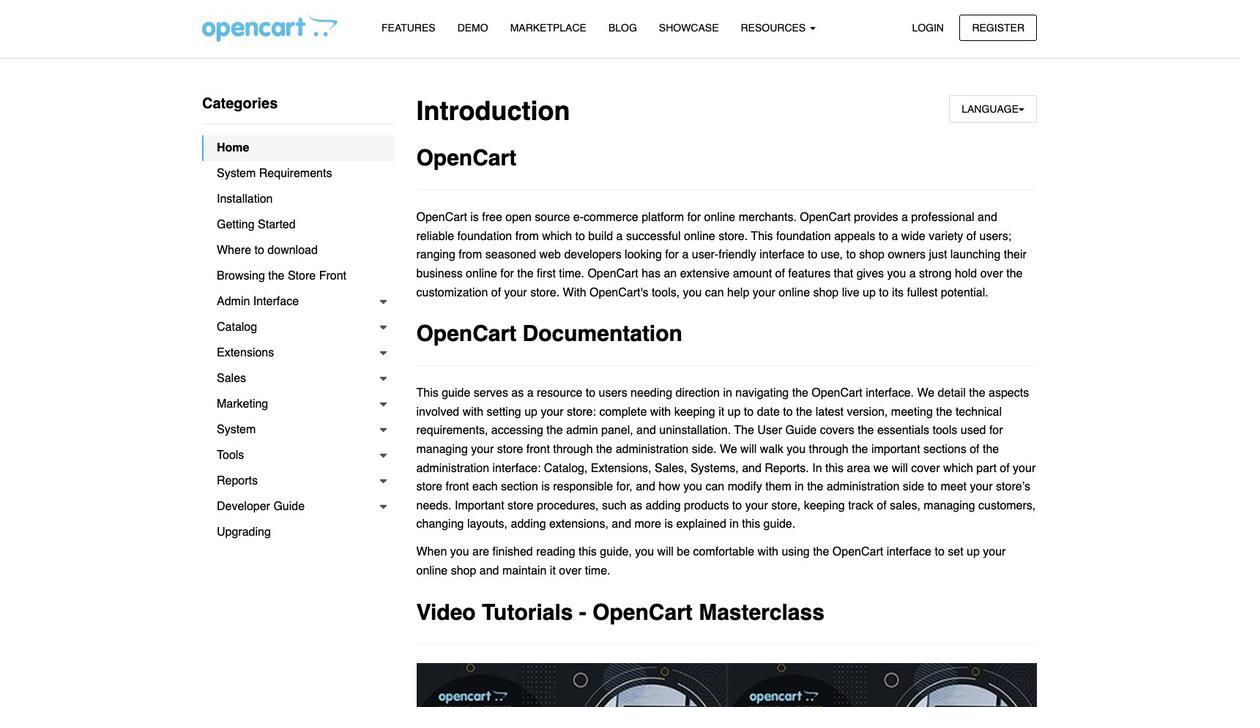 Task type: vqa. For each thing, say whether or not it's contained in the screenshot.
Admin Interface link
yes



Task type: locate. For each thing, give the bounding box(es) containing it.
store down section
[[508, 499, 534, 512]]

where to download link
[[202, 238, 394, 264]]

the up tools
[[936, 406, 952, 419]]

0 horizontal spatial as
[[511, 387, 524, 400]]

1 vertical spatial which
[[943, 462, 973, 475]]

1 vertical spatial this
[[416, 387, 438, 400]]

from right ranging
[[459, 249, 482, 262]]

1 vertical spatial it
[[550, 565, 556, 578]]

users;
[[980, 230, 1011, 243]]

1 vertical spatial adding
[[511, 518, 546, 531]]

your
[[504, 286, 527, 299], [753, 286, 775, 299], [541, 406, 564, 419], [471, 443, 494, 456], [1013, 462, 1036, 475], [970, 481, 993, 494], [745, 499, 768, 512], [983, 546, 1006, 559]]

0 horizontal spatial is
[[470, 211, 479, 224]]

seasoned
[[485, 249, 536, 262]]

developer guide link
[[202, 494, 394, 520]]

of up launching at the top right
[[967, 230, 976, 243]]

your right set on the bottom right of the page
[[983, 546, 1006, 559]]

0 vertical spatial which
[[542, 230, 572, 243]]

can inside the opencart is free open source e-commerce platform for online merchants. opencart provides a professional and reliable foundation from which to build a successful online store. this foundation appeals to a wide variety of users; ranging from seasoned web developers looking for a user-friendly interface to use, to shop owners just launching their business online for the first time. opencart has an extensive amount of features that gives you a strong hold over the customization of your store. with opencart's tools, you can help your online shop live up to its fullest potential.
[[705, 286, 724, 299]]

as right such
[[630, 499, 642, 512]]

1 vertical spatial interface
[[887, 546, 932, 559]]

0 horizontal spatial we
[[720, 443, 737, 456]]

will right we
[[892, 462, 908, 475]]

masterclass
[[699, 599, 825, 625]]

admin
[[217, 295, 250, 308]]

customers,
[[978, 499, 1036, 512]]

opencart up reliable
[[416, 211, 467, 224]]

register link
[[960, 14, 1037, 41]]

0 vertical spatial managing
[[416, 443, 468, 456]]

keeping left "track"
[[804, 499, 845, 512]]

side
[[903, 481, 924, 494]]

showcase link
[[648, 15, 730, 41]]

can down extensive
[[705, 286, 724, 299]]

1 horizontal spatial is
[[541, 481, 550, 494]]

2 system from the top
[[217, 423, 256, 436]]

1 horizontal spatial managing
[[924, 499, 975, 512]]

a up wide
[[902, 211, 908, 224]]

the right navigating
[[792, 387, 808, 400]]

meet
[[941, 481, 967, 494]]

showcase
[[659, 22, 719, 34]]

2 horizontal spatial administration
[[827, 481, 900, 494]]

be
[[677, 546, 690, 559]]

the up technical at bottom
[[969, 387, 985, 400]]

guide down the reports 'link'
[[273, 500, 305, 513]]

source
[[535, 211, 570, 224]]

0 horizontal spatial over
[[559, 565, 582, 578]]

system up tools
[[217, 423, 256, 436]]

1 horizontal spatial keeping
[[804, 499, 845, 512]]

up up 'accessing'
[[524, 406, 538, 419]]

1 vertical spatial we
[[720, 443, 737, 456]]

and
[[978, 211, 997, 224], [636, 424, 656, 437], [742, 462, 762, 475], [636, 481, 655, 494], [612, 518, 631, 531], [480, 565, 499, 578]]

0 vertical spatial this
[[751, 230, 773, 243]]

0 vertical spatial we
[[917, 387, 935, 400]]

administration up "track"
[[827, 481, 900, 494]]

0 vertical spatial time.
[[559, 267, 584, 280]]

1 vertical spatial as
[[630, 499, 642, 512]]

panel,
[[601, 424, 633, 437]]

2 vertical spatial shop
[[451, 565, 476, 578]]

2 vertical spatial will
[[657, 546, 674, 559]]

to right side
[[928, 481, 937, 494]]

0 vertical spatial guide
[[785, 424, 817, 437]]

keeping up uninstallation.
[[674, 406, 715, 419]]

0 horizontal spatial front
[[446, 481, 469, 494]]

1 horizontal spatial it
[[719, 406, 724, 419]]

online
[[704, 211, 735, 224], [684, 230, 715, 243], [466, 267, 497, 280], [779, 286, 810, 299], [416, 565, 448, 578]]

system for system
[[217, 423, 256, 436]]

interface
[[253, 295, 299, 308]]

opencart down introduction
[[416, 145, 516, 171]]

1 horizontal spatial as
[[630, 499, 642, 512]]

store
[[497, 443, 523, 456], [416, 481, 442, 494], [508, 499, 534, 512]]

catalog,
[[544, 462, 588, 475]]

this right 'in'
[[825, 462, 844, 475]]

front left each
[[446, 481, 469, 494]]

which
[[542, 230, 572, 243], [943, 462, 973, 475]]

0 vertical spatial administration
[[616, 443, 689, 456]]

0 vertical spatial it
[[719, 406, 724, 419]]

managing
[[416, 443, 468, 456], [924, 499, 975, 512]]

1 vertical spatial time.
[[585, 565, 610, 578]]

opencart inside this guide serves as a resource to users needing direction in navigating the opencart interface. we detail the aspects involved with setting up your store: complete with keeping it up to date to the latest version, meeting the technical requirements, accessing the admin panel, and uninstallation. the user guide covers the essentials tools used for managing your store front through the administration side. we will walk you through the important sections of the administration interface: catalog, extensions, sales, systems, and reports. in this area we will cover which part of your store front each section is responsible for, and how you can modify them in the administration side to meet your store's needs. important store procedures, such as adding products to your store, keeping track of sales, managing customers, changing layouts, adding extensions, and more is explained in this guide.
[[812, 387, 863, 400]]

0 vertical spatial is
[[470, 211, 479, 224]]

up right live
[[863, 286, 876, 299]]

0 horizontal spatial which
[[542, 230, 572, 243]]

can
[[705, 286, 724, 299], [706, 481, 724, 494]]

with left using
[[758, 546, 778, 559]]

developer guide
[[217, 500, 305, 513]]

a right build
[[616, 230, 623, 243]]

adding up finished
[[511, 518, 546, 531]]

shop down are in the bottom left of the page
[[451, 565, 476, 578]]

0 horizontal spatial foundation
[[457, 230, 512, 243]]

e-
[[573, 211, 584, 224]]

1 horizontal spatial adding
[[646, 499, 681, 512]]

is right the more
[[665, 518, 673, 531]]

catalog
[[217, 321, 257, 334]]

system down home
[[217, 167, 256, 180]]

with down guide
[[463, 406, 483, 419]]

opencart is free open source e-commerce platform for online merchants. opencart provides a professional and reliable foundation from which to build a successful online store. this foundation appeals to a wide variety of users; ranging from seasoned web developers looking for a user-friendly interface to use, to shop owners just launching their business online for the first time. opencart has an extensive amount of features that gives you a strong hold over the customization of your store. with opencart's tools, you can help your online shop live up to its fullest potential.
[[416, 211, 1027, 299]]

0 vertical spatial adding
[[646, 499, 681, 512]]

over inside when you are finished reading this guide, you will be comfortable with using the opencart interface to set up your online shop and maintain it over time.
[[559, 565, 582, 578]]

getting
[[217, 218, 255, 231]]

1 horizontal spatial interface
[[887, 546, 932, 559]]

1 system from the top
[[217, 167, 256, 180]]

0 horizontal spatial time.
[[559, 267, 584, 280]]

interface left set on the bottom right of the page
[[887, 546, 932, 559]]

in
[[723, 387, 732, 400], [795, 481, 804, 494], [730, 518, 739, 531]]

1 horizontal spatial time.
[[585, 565, 610, 578]]

and right panel,
[[636, 424, 656, 437]]

to right where
[[255, 244, 264, 257]]

to right date
[[783, 406, 793, 419]]

important
[[455, 499, 504, 512]]

fullest
[[907, 286, 938, 299]]

0 vertical spatial over
[[980, 267, 1003, 280]]

part
[[976, 462, 997, 475]]

the
[[734, 424, 754, 437]]

sections
[[924, 443, 966, 456]]

gives
[[857, 267, 884, 280]]

your down requirements,
[[471, 443, 494, 456]]

0 horizontal spatial store.
[[530, 286, 560, 299]]

system requirements
[[217, 167, 332, 180]]

1 vertical spatial can
[[706, 481, 724, 494]]

home
[[217, 141, 249, 155]]

it inside when you are finished reading this guide, you will be comfortable with using the opencart interface to set up your online shop and maintain it over time.
[[550, 565, 556, 578]]

this
[[751, 230, 773, 243], [416, 387, 438, 400]]

store up needs.
[[416, 481, 442, 494]]

in right direction
[[723, 387, 732, 400]]

their
[[1004, 249, 1027, 262]]

0 horizontal spatial this
[[416, 387, 438, 400]]

will down the the
[[740, 443, 757, 456]]

1 horizontal spatial store.
[[719, 230, 748, 243]]

1 horizontal spatial guide
[[785, 424, 817, 437]]

extensions
[[217, 346, 274, 360]]

for right used
[[989, 424, 1003, 437]]

opencart's
[[590, 286, 648, 299]]

store up the interface: at the bottom left of page
[[497, 443, 523, 456]]

in right them
[[795, 481, 804, 494]]

as up setting
[[511, 387, 524, 400]]

a left wide
[[892, 230, 898, 243]]

1 foundation from the left
[[457, 230, 512, 243]]

0 horizontal spatial through
[[553, 443, 593, 456]]

video
[[416, 599, 476, 625]]

guide.
[[764, 518, 795, 531]]

sales link
[[202, 366, 394, 392]]

guide right user
[[785, 424, 817, 437]]

opencart up latest
[[812, 387, 863, 400]]

this up involved
[[416, 387, 438, 400]]

to down appeals
[[846, 249, 856, 262]]

0 vertical spatial keeping
[[674, 406, 715, 419]]

guide inside this guide serves as a resource to users needing direction in navigating the opencart interface. we detail the aspects involved with setting up your store: complete with keeping it up to date to the latest version, meeting the technical requirements, accessing the admin panel, and uninstallation. the user guide covers the essentials tools used for managing your store front through the administration side. we will walk you through the important sections of the administration interface: catalog, extensions, sales, systems, and reports. in this area we will cover which part of your store front each section is responsible for, and how you can modify them in the administration side to meet your store's needs. important store procedures, such as adding products to your store, keeping track of sales, managing customers, changing layouts, adding extensions, and more is explained in this guide.
[[785, 424, 817, 437]]

we up systems,
[[720, 443, 737, 456]]

with
[[563, 286, 586, 299]]

0 horizontal spatial managing
[[416, 443, 468, 456]]

1 horizontal spatial shop
[[813, 286, 839, 299]]

to down modify
[[732, 499, 742, 512]]

0 vertical spatial system
[[217, 167, 256, 180]]

1 horizontal spatial foundation
[[776, 230, 831, 243]]

and up users; on the top of the page
[[978, 211, 997, 224]]

the left "admin"
[[547, 424, 563, 437]]

interface inside when you are finished reading this guide, you will be comfortable with using the opencart interface to set up your online shop and maintain it over time.
[[887, 546, 932, 559]]

the right using
[[813, 546, 829, 559]]

is
[[470, 211, 479, 224], [541, 481, 550, 494], [665, 518, 673, 531]]

1 vertical spatial administration
[[416, 462, 489, 475]]

1 horizontal spatial this
[[751, 230, 773, 243]]

2 horizontal spatial with
[[758, 546, 778, 559]]

with
[[463, 406, 483, 419], [650, 406, 671, 419], [758, 546, 778, 559]]

adding
[[646, 499, 681, 512], [511, 518, 546, 531]]

user
[[757, 424, 782, 437]]

your down seasoned
[[504, 286, 527, 299]]

reports
[[217, 475, 258, 488]]

a left resource
[[527, 387, 534, 400]]

0 horizontal spatial interface
[[760, 249, 805, 262]]

foundation down free
[[457, 230, 512, 243]]

through up catalog,
[[553, 443, 593, 456]]

requirements,
[[416, 424, 488, 437]]

will
[[740, 443, 757, 456], [892, 462, 908, 475], [657, 546, 674, 559]]

shop up gives on the top
[[859, 249, 885, 262]]

store. up "friendly"
[[719, 230, 748, 243]]

set
[[948, 546, 963, 559]]

1 horizontal spatial through
[[809, 443, 849, 456]]

1 vertical spatial this
[[742, 518, 760, 531]]

store,
[[771, 499, 801, 512]]

0 horizontal spatial shop
[[451, 565, 476, 578]]

of down used
[[970, 443, 980, 456]]

0 horizontal spatial this
[[579, 546, 597, 559]]

with down needing in the bottom of the page
[[650, 406, 671, 419]]

0 vertical spatial will
[[740, 443, 757, 456]]

0 vertical spatial this
[[825, 462, 844, 475]]

front
[[319, 270, 346, 283]]

1 horizontal spatial this
[[742, 518, 760, 531]]

navigating
[[735, 387, 789, 400]]

foundation up use,
[[776, 230, 831, 243]]

time. down guide,
[[585, 565, 610, 578]]

0 horizontal spatial guide
[[273, 500, 305, 513]]

up
[[863, 286, 876, 299], [524, 406, 538, 419], [728, 406, 741, 419], [967, 546, 980, 559]]

will left be
[[657, 546, 674, 559]]

web
[[539, 249, 561, 262]]

are
[[472, 546, 489, 559]]

0 horizontal spatial will
[[657, 546, 674, 559]]

and down are in the bottom left of the page
[[480, 565, 499, 578]]

1 horizontal spatial we
[[917, 387, 935, 400]]

for up an
[[665, 249, 679, 262]]

hold
[[955, 267, 977, 280]]

1 horizontal spatial over
[[980, 267, 1003, 280]]

1 vertical spatial store.
[[530, 286, 560, 299]]

we
[[917, 387, 935, 400], [720, 443, 737, 456]]

users
[[599, 387, 627, 400]]

0 vertical spatial interface
[[760, 249, 805, 262]]

where
[[217, 244, 251, 257]]

0 vertical spatial can
[[705, 286, 724, 299]]

tools,
[[652, 286, 680, 299]]

administration up sales,
[[616, 443, 689, 456]]

1 vertical spatial over
[[559, 565, 582, 578]]

you up products
[[683, 481, 702, 494]]

this down the merchants.
[[751, 230, 773, 243]]

which down source
[[542, 230, 572, 243]]

system
[[217, 167, 256, 180], [217, 423, 256, 436]]

1 horizontal spatial front
[[526, 443, 550, 456]]

owners
[[888, 249, 926, 262]]

0 vertical spatial store.
[[719, 230, 748, 243]]

sales,
[[890, 499, 920, 512]]

user-
[[692, 249, 719, 262]]

time. up 'with'
[[559, 267, 584, 280]]

online inside when you are finished reading this guide, you will be comfortable with using the opencart interface to set up your online shop and maintain it over time.
[[416, 565, 448, 578]]

with inside when you are finished reading this guide, you will be comfortable with using the opencart interface to set up your online shop and maintain it over time.
[[758, 546, 778, 559]]

as
[[511, 387, 524, 400], [630, 499, 642, 512]]

front down 'accessing'
[[526, 443, 550, 456]]

when
[[416, 546, 447, 559]]

store:
[[567, 406, 596, 419]]

explained
[[676, 518, 726, 531]]

needs.
[[416, 499, 452, 512]]

first
[[537, 267, 556, 280]]

developers
[[564, 249, 622, 262]]

opencart inside when you are finished reading this guide, you will be comfortable with using the opencart interface to set up your online shop and maintain it over time.
[[833, 546, 883, 559]]

2 vertical spatial this
[[579, 546, 597, 559]]

tools link
[[202, 443, 394, 469]]

2 horizontal spatial will
[[892, 462, 908, 475]]

1 vertical spatial guide
[[273, 500, 305, 513]]

interface inside the opencart is free open source e-commerce platform for online merchants. opencart provides a professional and reliable foundation from which to build a successful online store. this foundation appeals to a wide variety of users; ranging from seasoned web developers looking for a user-friendly interface to use, to shop owners just launching their business online for the first time. opencart has an extensive amount of features that gives you a strong hold over the customization of your store. with opencart's tools, you can help your online shop live up to its fullest potential.
[[760, 249, 805, 262]]

over down launching at the top right
[[980, 267, 1003, 280]]

to
[[575, 230, 585, 243], [879, 230, 888, 243], [255, 244, 264, 257], [808, 249, 818, 262], [846, 249, 856, 262], [879, 286, 889, 299], [586, 387, 595, 400], [744, 406, 754, 419], [783, 406, 793, 419], [928, 481, 937, 494], [732, 499, 742, 512], [935, 546, 945, 559]]

merchants.
[[739, 211, 797, 224]]

your down resource
[[541, 406, 564, 419]]

1 vertical spatial from
[[459, 249, 482, 262]]

system requirements link
[[202, 161, 394, 187]]

administration up each
[[416, 462, 489, 475]]

is left free
[[470, 211, 479, 224]]

2 vertical spatial in
[[730, 518, 739, 531]]

is right section
[[541, 481, 550, 494]]

the left store at the left
[[268, 270, 285, 283]]

0 horizontal spatial it
[[550, 565, 556, 578]]

store. down 'first'
[[530, 286, 560, 299]]

can down systems,
[[706, 481, 724, 494]]

1 vertical spatial keeping
[[804, 499, 845, 512]]

1 horizontal spatial which
[[943, 462, 973, 475]]

tools
[[217, 449, 244, 462]]

it down 'reading'
[[550, 565, 556, 578]]



Task type: describe. For each thing, give the bounding box(es) containing it.
this guide serves as a resource to users needing direction in navigating the opencart interface. we detail the aspects involved with setting up your store: complete with keeping it up to date to the latest version, meeting the technical requirements, accessing the admin panel, and uninstallation. the user guide covers the essentials tools used for managing your store front through the administration side. we will walk you through the important sections of the administration interface: catalog, extensions, sales, systems, and reports. in this area we will cover which part of your store front each section is responsible for, and how you can modify them in the administration side to meet your store's needs. important store procedures, such as adding products to your store, keeping track of sales, managing customers, changing layouts, adding extensions, and more is explained in this guide.
[[416, 387, 1036, 531]]

and inside when you are finished reading this guide, you will be comfortable with using the opencart interface to set up your online shop and maintain it over time.
[[480, 565, 499, 578]]

shop inside when you are finished reading this guide, you will be comfortable with using the opencart interface to set up your online shop and maintain it over time.
[[451, 565, 476, 578]]

live
[[842, 286, 860, 299]]

the inside when you are finished reading this guide, you will be comfortable with using the opencart interface to set up your online shop and maintain it over time.
[[813, 546, 829, 559]]

register
[[972, 22, 1025, 33]]

2 vertical spatial store
[[508, 499, 534, 512]]

features
[[382, 22, 435, 34]]

help
[[727, 286, 749, 299]]

the up part
[[983, 443, 999, 456]]

2 foundation from the left
[[776, 230, 831, 243]]

wide
[[901, 230, 926, 243]]

this inside the opencart is free open source e-commerce platform for online merchants. opencart provides a professional and reliable foundation from which to build a successful online store. this foundation appeals to a wide variety of users; ranging from seasoned web developers looking for a user-friendly interface to use, to shop owners just launching their business online for the first time. opencart has an extensive amount of features that gives you a strong hold over the customization of your store. with opencart's tools, you can help your online shop live up to its fullest potential.
[[751, 230, 773, 243]]

resources
[[741, 22, 809, 34]]

covers
[[820, 424, 854, 437]]

to up features
[[808, 249, 818, 262]]

a inside this guide serves as a resource to users needing direction in navigating the opencart interface. we detail the aspects involved with setting up your store: complete with keeping it up to date to the latest version, meeting the technical requirements, accessing the admin panel, and uninstallation. the user guide covers the essentials tools used for managing your store front through the administration side. we will walk you through the important sections of the administration interface: catalog, extensions, sales, systems, and reports. in this area we will cover which part of your store front each section is responsible for, and how you can modify them in the administration side to meet your store's needs. important store procedures, such as adding products to your store, keeping track of sales, managing customers, changing layouts, adding extensions, and more is explained in this guide.
[[527, 387, 534, 400]]

the down version,
[[858, 424, 874, 437]]

1 vertical spatial store
[[416, 481, 442, 494]]

which inside this guide serves as a resource to users needing direction in navigating the opencart interface. we detail the aspects involved with setting up your store: complete with keeping it up to date to the latest version, meeting the technical requirements, accessing the admin panel, and uninstallation. the user guide covers the essentials tools used for managing your store front through the administration side. we will walk you through the important sections of the administration interface: catalog, extensions, sales, systems, and reports. in this area we will cover which part of your store front each section is responsible for, and how you can modify them in the administration side to meet your store's needs. important store procedures, such as adding products to your store, keeping track of sales, managing customers, changing layouts, adding extensions, and more is explained in this guide.
[[943, 462, 973, 475]]

language
[[962, 103, 1019, 115]]

1 vertical spatial managing
[[924, 499, 975, 512]]

to left the its
[[879, 286, 889, 299]]

an
[[664, 267, 677, 280]]

you up reports.
[[787, 443, 806, 456]]

open
[[506, 211, 532, 224]]

getting started
[[217, 218, 296, 231]]

reports.
[[765, 462, 809, 475]]

extensions link
[[202, 341, 394, 366]]

0 vertical spatial store
[[497, 443, 523, 456]]

your down part
[[970, 481, 993, 494]]

1 vertical spatial shop
[[813, 286, 839, 299]]

login link
[[900, 14, 956, 41]]

opencart up appeals
[[800, 211, 851, 224]]

resources link
[[730, 15, 827, 41]]

blog
[[609, 22, 637, 34]]

you down extensive
[[683, 286, 702, 299]]

opencart right -
[[593, 599, 693, 625]]

you left are in the bottom left of the page
[[450, 546, 469, 559]]

browsing
[[217, 270, 265, 283]]

and down such
[[612, 518, 631, 531]]

to up the the
[[744, 406, 754, 419]]

0 horizontal spatial with
[[463, 406, 483, 419]]

use,
[[821, 249, 843, 262]]

1 horizontal spatial will
[[740, 443, 757, 456]]

can inside this guide serves as a resource to users needing direction in navigating the opencart interface. we detail the aspects involved with setting up your store: complete with keeping it up to date to the latest version, meeting the technical requirements, accessing the admin panel, and uninstallation. the user guide covers the essentials tools used for managing your store front through the administration side. we will walk you through the important sections of the administration interface: catalog, extensions, sales, systems, and reports. in this area we will cover which part of your store front each section is responsible for, and how you can modify them in the administration side to meet your store's needs. important store procedures, such as adding products to your store, keeping track of sales, managing customers, changing layouts, adding extensions, and more is explained in this guide.
[[706, 481, 724, 494]]

your down amount
[[753, 286, 775, 299]]

and right for,
[[636, 481, 655, 494]]

this inside when you are finished reading this guide, you will be comfortable with using the opencart interface to set up your online shop and maintain it over time.
[[579, 546, 597, 559]]

this inside this guide serves as a resource to users needing direction in navigating the opencart interface. we detail the aspects involved with setting up your store: complete with keeping it up to date to the latest version, meeting the technical requirements, accessing the admin panel, and uninstallation. the user guide covers the essentials tools used for managing your store front through the administration side. we will walk you through the important sections of the administration interface: catalog, extensions, sales, systems, and reports. in this area we will cover which part of your store front each section is responsible for, and how you can modify them in the administration side to meet your store's needs. important store procedures, such as adding products to your store, keeping track of sales, managing customers, changing layouts, adding extensions, and more is explained in this guide.
[[416, 387, 438, 400]]

demo
[[457, 22, 488, 34]]

the down their
[[1006, 267, 1023, 280]]

extensions,
[[549, 518, 609, 531]]

0 horizontal spatial adding
[[511, 518, 546, 531]]

browsing the store front link
[[202, 264, 394, 289]]

for inside this guide serves as a resource to users needing direction in navigating the opencart interface. we detail the aspects involved with setting up your store: complete with keeping it up to date to the latest version, meeting the technical requirements, accessing the admin panel, and uninstallation. the user guide covers the essentials tools used for managing your store front through the administration side. we will walk you through the important sections of the administration interface: catalog, extensions, sales, systems, and reports. in this area we will cover which part of your store front each section is responsible for, and how you can modify them in the administration side to meet your store's needs. important store procedures, such as adding products to your store, keeping track of sales, managing customers, changing layouts, adding extensions, and more is explained in this guide.
[[989, 424, 1003, 437]]

1 vertical spatial is
[[541, 481, 550, 494]]

for down seasoned
[[500, 267, 514, 280]]

commerce
[[584, 211, 638, 224]]

layouts,
[[467, 518, 508, 531]]

the left latest
[[796, 406, 812, 419]]

of down seasoned
[[491, 286, 501, 299]]

it inside this guide serves as a resource to users needing direction in navigating the opencart interface. we detail the aspects involved with setting up your store: complete with keeping it up to date to the latest version, meeting the technical requirements, accessing the admin panel, and uninstallation. the user guide covers the essentials tools used for managing your store front through the administration side. we will walk you through the important sections of the administration interface: catalog, extensions, sales, systems, and reports. in this area we will cover which part of your store front each section is responsible for, and how you can modify them in the administration side to meet your store's needs. important store procedures, such as adding products to your store, keeping track of sales, managing customers, changing layouts, adding extensions, and more is explained in this guide.
[[719, 406, 724, 419]]

successful
[[626, 230, 681, 243]]

side.
[[692, 443, 717, 456]]

technical
[[956, 406, 1002, 419]]

comfortable
[[693, 546, 754, 559]]

0 horizontal spatial administration
[[416, 462, 489, 475]]

marketing
[[217, 398, 268, 411]]

to up store:
[[586, 387, 595, 400]]

time. inside when you are finished reading this guide, you will be comfortable with using the opencart interface to set up your online shop and maintain it over time.
[[585, 565, 610, 578]]

catalog link
[[202, 315, 394, 341]]

the left 'first'
[[517, 267, 534, 280]]

up inside the opencart is free open source e-commerce platform for online merchants. opencart provides a professional and reliable foundation from which to build a successful online store. this foundation appeals to a wide variety of users; ranging from seasoned web developers looking for a user-friendly interface to use, to shop owners just launching their business online for the first time. opencart has an extensive amount of features that gives you a strong hold over the customization of your store. with opencart's tools, you can help your online shop live up to its fullest potential.
[[863, 286, 876, 299]]

your down modify
[[745, 499, 768, 512]]

the down 'in'
[[807, 481, 823, 494]]

opencart down "customization"
[[416, 321, 516, 347]]

0 vertical spatial front
[[526, 443, 550, 456]]

interface:
[[493, 462, 541, 475]]

reliable
[[416, 230, 454, 243]]

them
[[765, 481, 792, 494]]

build
[[588, 230, 613, 243]]

0 vertical spatial as
[[511, 387, 524, 400]]

will inside when you are finished reading this guide, you will be comfortable with using the opencart interface to set up your online shop and maintain it over time.
[[657, 546, 674, 559]]

to down e-
[[575, 230, 585, 243]]

admin interface link
[[202, 289, 394, 315]]

extensions,
[[591, 462, 651, 475]]

free
[[482, 211, 502, 224]]

your up store's
[[1013, 462, 1036, 475]]

where to download
[[217, 244, 318, 257]]

latest
[[816, 406, 844, 419]]

0 vertical spatial in
[[723, 387, 732, 400]]

1 horizontal spatial administration
[[616, 443, 689, 456]]

you up the its
[[887, 267, 906, 280]]

how
[[659, 481, 680, 494]]

is inside the opencart is free open source e-commerce platform for online merchants. opencart provides a professional and reliable foundation from which to build a successful online store. this foundation appeals to a wide variety of users; ranging from seasoned web developers looking for a user-friendly interface to use, to shop owners just launching their business online for the first time. opencart has an extensive amount of features that gives you a strong hold over the customization of your store. with opencart's tools, you can help your online shop live up to its fullest potential.
[[470, 211, 479, 224]]

resource
[[537, 387, 582, 400]]

opencart documentation
[[416, 321, 682, 347]]

you down the more
[[635, 546, 654, 559]]

up inside when you are finished reading this guide, you will be comfortable with using the opencart interface to set up your online shop and maintain it over time.
[[967, 546, 980, 559]]

2 horizontal spatial this
[[825, 462, 844, 475]]

modify
[[728, 481, 762, 494]]

when you are finished reading this guide, you will be comfortable with using the opencart interface to set up your online shop and maintain it over time.
[[416, 546, 1006, 578]]

of right amount
[[775, 267, 785, 280]]

complete
[[599, 406, 647, 419]]

finished
[[493, 546, 533, 559]]

opencart - open source shopping cart solution image
[[202, 15, 338, 42]]

cover
[[911, 462, 940, 475]]

2 through from the left
[[809, 443, 849, 456]]

launching
[[950, 249, 1001, 262]]

provides
[[854, 211, 898, 224]]

store's
[[996, 481, 1030, 494]]

of right part
[[1000, 462, 1010, 475]]

1 vertical spatial in
[[795, 481, 804, 494]]

and inside the opencart is free open source e-commerce platform for online merchants. opencart provides a professional and reliable foundation from which to build a successful online store. this foundation appeals to a wide variety of users; ranging from seasoned web developers looking for a user-friendly interface to use, to shop owners just launching their business online for the first time. opencart has an extensive amount of features that gives you a strong hold over the customization of your store. with opencart's tools, you can help your online shop live up to its fullest potential.
[[978, 211, 997, 224]]

to inside when you are finished reading this guide, you will be comfortable with using the opencart interface to set up your online shop and maintain it over time.
[[935, 546, 945, 559]]

uninstallation.
[[659, 424, 731, 437]]

1 horizontal spatial from
[[515, 230, 539, 243]]

1 through from the left
[[553, 443, 593, 456]]

2 vertical spatial administration
[[827, 481, 900, 494]]

requirements
[[259, 167, 332, 180]]

download
[[268, 244, 318, 257]]

system link
[[202, 417, 394, 443]]

of right "track"
[[877, 499, 887, 512]]

your inside when you are finished reading this guide, you will be comfortable with using the opencart interface to set up your online shop and maintain it over time.
[[983, 546, 1006, 559]]

the up area
[[852, 443, 868, 456]]

a down 'owners'
[[909, 267, 916, 280]]

1 vertical spatial will
[[892, 462, 908, 475]]

1 vertical spatial front
[[446, 481, 469, 494]]

using
[[782, 546, 810, 559]]

reading
[[536, 546, 575, 559]]

serves
[[474, 387, 508, 400]]

getting started link
[[202, 212, 394, 238]]

0 vertical spatial shop
[[859, 249, 885, 262]]

marketplace
[[510, 22, 587, 34]]

which inside the opencart is free open source e-commerce platform for online merchants. opencart provides a professional and reliable foundation from which to build a successful online store. this foundation appeals to a wide variety of users; ranging from seasoned web developers looking for a user-friendly interface to use, to shop owners just launching their business online for the first time. opencart has an extensive amount of features that gives you a strong hold over the customization of your store. with opencart's tools, you can help your online shop live up to its fullest potential.
[[542, 230, 572, 243]]

reports link
[[202, 469, 394, 494]]

date
[[757, 406, 780, 419]]

up up the the
[[728, 406, 741, 419]]

in
[[812, 462, 822, 475]]

accessing
[[491, 424, 543, 437]]

0 horizontal spatial from
[[459, 249, 482, 262]]

opencart up opencart's
[[588, 267, 638, 280]]

setting
[[487, 406, 521, 419]]

a left user-
[[682, 249, 689, 262]]

system for system requirements
[[217, 167, 256, 180]]

marketing link
[[202, 392, 394, 417]]

over inside the opencart is free open source e-commerce platform for online merchants. opencart provides a professional and reliable foundation from which to build a successful online store. this foundation appeals to a wide variety of users; ranging from seasoned web developers looking for a user-friendly interface to use, to shop owners just launching their business online for the first time. opencart has an extensive amount of features that gives you a strong hold over the customization of your store. with opencart's tools, you can help your online shop live up to its fullest potential.
[[980, 267, 1003, 280]]

friendly
[[719, 249, 756, 262]]

1 horizontal spatial with
[[650, 406, 671, 419]]

2 vertical spatial is
[[665, 518, 673, 531]]

sales,
[[655, 462, 687, 475]]

started
[[258, 218, 296, 231]]

professional
[[911, 211, 974, 224]]

section
[[501, 481, 538, 494]]

its
[[892, 286, 904, 299]]

to down 'provides'
[[879, 230, 888, 243]]

0 horizontal spatial keeping
[[674, 406, 715, 419]]

the down panel,
[[596, 443, 612, 456]]

for right platform
[[687, 211, 701, 224]]

amount
[[733, 267, 772, 280]]

time. inside the opencart is free open source e-commerce platform for online merchants. opencart provides a professional and reliable foundation from which to build a successful online store. this foundation appeals to a wide variety of users; ranging from seasoned web developers looking for a user-friendly interface to use, to shop owners just launching their business online for the first time. opencart has an extensive amount of features that gives you a strong hold over the customization of your store. with opencart's tools, you can help your online shop live up to its fullest potential.
[[559, 267, 584, 280]]

video tutorials - opencart masterclass
[[416, 599, 825, 625]]

blog link
[[598, 15, 648, 41]]

products
[[684, 499, 729, 512]]

and up modify
[[742, 462, 762, 475]]



